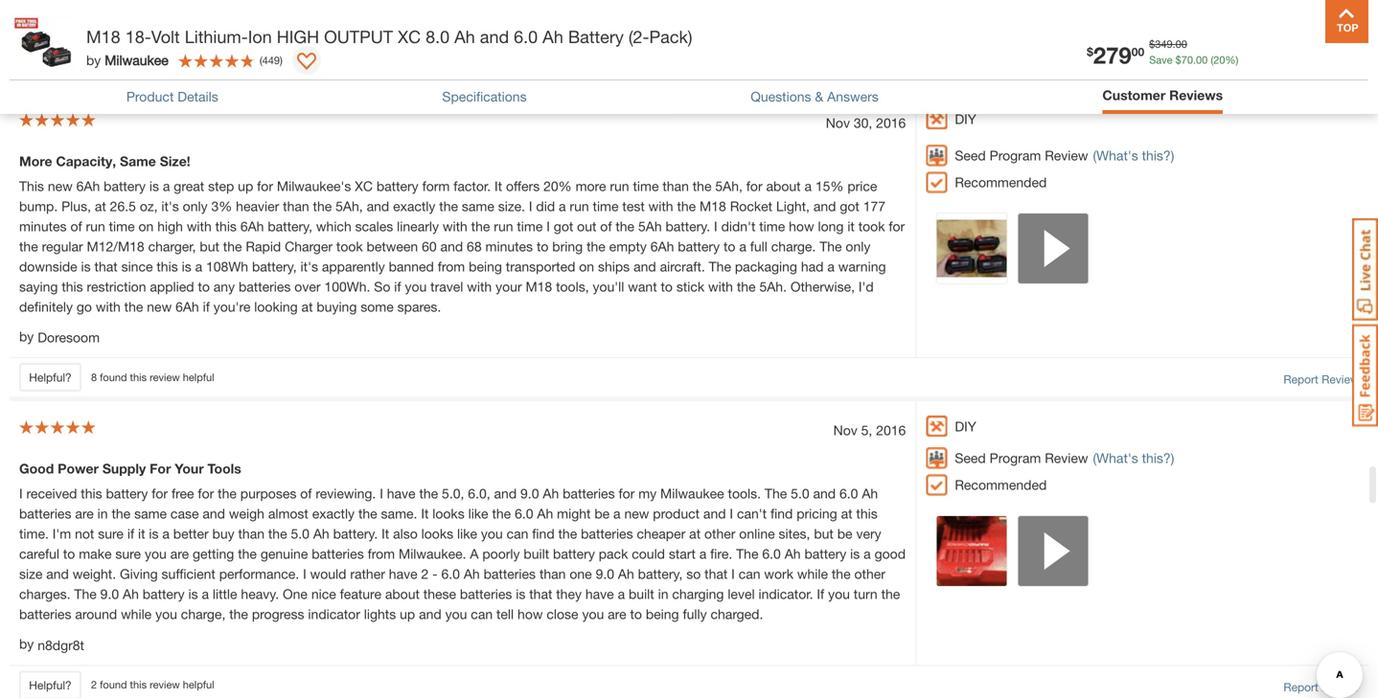 Task type: describe. For each thing, give the bounding box(es) containing it.
performance.
[[219, 567, 299, 583]]

nov 5, 2016
[[834, 423, 906, 439]]

seed for good power supply for your tools i received this battery for free for the purposes of reviewing.    i have the 5.0, 6.0, and 9.0 ah batteries for my milwaukee tools.    the 5.0 and 6.0 ah batteries are in the same case and weigh almost exactly the same. it looks like the 6.0 ah might be a new product and i can't find pricing at this time. i'm not sure if it is a better buy than the 5.0 ah battery. it also looks like you can find the batteries cheaper at other online sites, but be very careful to make sure you are getting the genuine batteries from milwaukee. a poorly built battery pack could start a fire.    the 6.0 ah battery is a good size and weight. giving sufficient performance. i would rather have 2 - 6.0 ah batteries than one 9.0 ah battery, so that i can work while the other charges. the 9.0 ah battery is a little heavy.    one nice feature about these batteries is that they have a built in charging level indicator. if you turn the batteries around while you charge, the progress indicator lights up and you can tell how close you are to being fully charged.
[[955, 451, 986, 467]]

for left free
[[152, 486, 168, 502]]

and left can't
[[704, 506, 726, 522]]

getting
[[193, 547, 234, 562]]

by n8dgr8t
[[19, 637, 84, 654]]

for up heavier
[[257, 178, 273, 194]]

i'm
[[52, 526, 71, 542]]

ion
[[248, 26, 272, 47]]

0 horizontal spatial m18
[[86, 26, 121, 47]]

xc inside more capacity, same size! this new 6ah battery is a great step up for milwaukee's xc battery form factor. it offers 20% more run time than the 5ah, for about a 15% price bump. plus, at 26.5 oz, it's only 3% heavier than the 5ah, and exactly the same size.     i did a run time test with the m18 rocket light, and got 177 minutes of run time on high with this 6ah battery, which scales linearly with the run time i got out of the 5ah battery.    i didn't time how long it took for the regular m12/m18 charger, but the rapid charger took between 60 and 68 minutes to bring the empty 6ah battery to a full charge.    the only downside is that since this is a 108wh battery, it's apparently banned from being transported on ships and aircraft. the packaging had a warning saying this restriction applied to any batteries over 100wh. so if you travel with your m18 tools, you'll want to stick with the 5ah. otherwise, i'd definitely go with the new 6ah if you're looking at buying some spares.
[[355, 178, 373, 194]]

batteries up the 'pack'
[[581, 526, 633, 542]]

review for size!
[[150, 371, 180, 384]]

size.
[[498, 198, 525, 214]]

is down sufficient
[[188, 587, 198, 603]]

which
[[316, 218, 352, 234]]

same.
[[381, 506, 417, 522]]

0 horizontal spatial of
[[70, 218, 82, 234]]

0 vertical spatial xc
[[398, 26, 421, 47]]

power
[[58, 461, 99, 477]]

449
[[262, 54, 280, 66]]

ah up very at right bottom
[[862, 486, 878, 502]]

long
[[818, 218, 844, 234]]

ah up might
[[543, 486, 559, 502]]

turn
[[854, 587, 878, 603]]

offers
[[506, 178, 540, 194]]

received
[[26, 486, 77, 502]]

8
[[91, 371, 97, 384]]

full
[[750, 238, 768, 254]]

2 vertical spatial have
[[586, 587, 614, 603]]

0 horizontal spatial .
[[1173, 38, 1176, 50]]

price
[[848, 178, 878, 194]]

1 vertical spatial sure
[[115, 547, 141, 562]]

the down online
[[736, 547, 759, 562]]

0 vertical spatial 5ah,
[[716, 178, 743, 194]]

regular
[[42, 238, 83, 254]]

0 horizontal spatial it's
[[161, 198, 179, 214]]

battery down sites,
[[805, 547, 847, 562]]

to left stick
[[661, 279, 673, 295]]

1 horizontal spatial if
[[203, 299, 210, 315]]

1 vertical spatial minutes
[[486, 238, 533, 254]]

(what's for more capacity, same size! this new 6ah battery is a great step up for milwaukee's xc battery form factor. it offers 20% more run time than the 5ah, for about a 15% price bump. plus, at 26.5 oz, it's only 3% heavier than the 5ah, and exactly the same size.     i did a run time test with the m18 rocket light, and got 177 minutes of run time on high with this 6ah battery, which scales linearly with the run time i got out of the 5ah battery.    i didn't time how long it took for the regular m12/m18 charger, but the rapid charger took between 60 and 68 minutes to bring the empty 6ah battery to a full charge.    the only downside is that since this is a 108wh battery, it's apparently banned from being transported on ships and aircraft. the packaging had a warning saying this restriction applied to any batteries over 100wh. so if you travel with your m18 tools, you'll want to stick with the 5ah. otherwise, i'd definitely go with the new 6ah if you're looking at buying some spares.
[[1094, 147, 1139, 163]]

batteries down "charges."
[[19, 607, 71, 623]]

and left 68
[[441, 238, 463, 254]]

m18 18-volt lithium-ion high output xc 8.0 ah and 6.0 ah battery (2-pack)
[[86, 26, 693, 47]]

ah left battery
[[543, 26, 564, 47]]

6.0 up work
[[763, 547, 781, 562]]

customer
[[1103, 87, 1166, 103]]

1 horizontal spatial while
[[798, 567, 828, 583]]

(what's for good power supply for your tools i received this battery for free for the purposes of reviewing.    i have the 5.0, 6.0, and 9.0 ah batteries for my milwaukee tools.    the 5.0 and 6.0 ah batteries are in the same case and weigh almost exactly the same. it looks like the 6.0 ah might be a new product and i can't find pricing at this time. i'm not sure if it is a better buy than the 5.0 ah battery. it also looks like you can find the batteries cheaper at other online sites, but be very careful to make sure you are getting the genuine batteries from milwaukee. a poorly built battery pack could start a fire.    the 6.0 ah battery is a good size and weight. giving sufficient performance. i would rather have 2 - 6.0 ah batteries than one 9.0 ah battery, so that i can work while the other charges. the 9.0 ah battery is a little heavy.    one nice feature about these batteries is that they have a built in charging level indicator. if you turn the batteries around while you charge, the progress indicator lights up and you can tell how close you are to being fully charged.
[[1094, 451, 1139, 467]]

rocket
[[730, 198, 773, 214]]

0 vertical spatial looks
[[433, 506, 465, 522]]

6ah up plus, at the left top of the page
[[76, 178, 100, 194]]

20%
[[544, 178, 572, 194]]

to down i'm
[[63, 547, 75, 562]]

0 horizontal spatial it
[[382, 526, 389, 542]]

ah down sites,
[[785, 547, 801, 562]]

but inside more capacity, same size! this new 6ah battery is a great step up for milwaukee's xc battery form factor. it offers 20% more run time than the 5ah, for about a 15% price bump. plus, at 26.5 oz, it's only 3% heavier than the 5ah, and exactly the same size.     i did a run time test with the m18 rocket light, and got 177 minutes of run time on high with this 6ah battery, which scales linearly with the run time i got out of the 5ah battery.    i didn't time how long it took for the regular m12/m18 charger, but the rapid charger took between 60 and 68 minutes to bring the empty 6ah battery to a full charge.    the only downside is that since this is a 108wh battery, it's apparently banned from being transported on ships and aircraft. the packaging had a warning saying this restriction applied to any batteries over 100wh. so if you travel with your m18 tools, you'll want to stick with the 5ah. otherwise, i'd definitely go with the new 6ah if you're looking at buying some spares.
[[200, 238, 219, 254]]

1 vertical spatial new
[[147, 299, 172, 315]]

battery down giving
[[143, 587, 185, 603]]

6ah down applied
[[176, 299, 199, 315]]

with up 68
[[443, 218, 468, 234]]

at up start
[[690, 526, 701, 542]]

you inside more capacity, same size! this new 6ah battery is a great step up for milwaukee's xc battery form factor. it offers 20% more run time than the 5ah, for about a 15% price bump. plus, at 26.5 oz, it's only 3% heavier than the 5ah, and exactly the same size.     i did a run time test with the m18 rocket light, and got 177 minutes of run time on high with this 6ah battery, which scales linearly with the run time i got out of the 5ah battery.    i didn't time how long it took for the regular m12/m18 charger, but the rapid charger took between 60 and 68 minutes to bring the empty 6ah battery to a full charge.    the only downside is that since this is a 108wh battery, it's apparently banned from being transported on ships and aircraft. the packaging had a warning saying this restriction applied to any batteries over 100wh. so if you travel with your m18 tools, you'll want to stick with the 5ah. otherwise, i'd definitely go with the new 6ah if you're looking at buying some spares.
[[405, 279, 427, 295]]

battery up one
[[553, 547, 595, 562]]

0 horizontal spatial on
[[139, 218, 154, 234]]

i up one
[[303, 567, 307, 583]]

a up the 'pack'
[[614, 506, 621, 522]]

2 vertical spatial 9.0
[[100, 587, 119, 603]]

( inside $ 279 00 $ 349 . 00 save $ 70 . 00 ( 20 %)
[[1211, 54, 1214, 66]]

0 vertical spatial find
[[771, 506, 793, 522]]

2 horizontal spatial m18
[[700, 198, 727, 214]]

and right 8.0
[[480, 26, 509, 47]]

1 horizontal spatial in
[[658, 587, 669, 603]]

if
[[817, 587, 825, 603]]

go
[[77, 299, 92, 315]]

but inside the good power supply for your tools i received this battery for free for the purposes of reviewing.    i have the 5.0, 6.0, and 9.0 ah batteries for my milwaukee tools.    the 5.0 and 6.0 ah batteries are in the same case and weigh almost exactly the same. it looks like the 6.0 ah might be a new product and i can't find pricing at this time. i'm not sure if it is a better buy than the 5.0 ah battery. it also looks like you can find the batteries cheaper at other online sites, but be very careful to make sure you are getting the genuine batteries from milwaukee. a poorly built battery pack could start a fire.    the 6.0 ah battery is a good size and weight. giving sufficient performance. i would rather have 2 - 6.0 ah batteries than one 9.0 ah battery, so that i can work while the other charges. the 9.0 ah battery is a little heavy.    one nice feature about these batteries is that they have a built in charging level indicator. if you turn the batteries around while you charge, the progress indicator lights up and you can tell how close you are to being fully charged.
[[814, 526, 834, 542]]

reviewing.
[[316, 486, 376, 502]]

form
[[422, 178, 450, 194]]

1 vertical spatial built
[[629, 587, 655, 603]]

run down plus, at the left top of the page
[[86, 218, 105, 234]]

ah down a
[[464, 567, 480, 583]]

seed program review for good power supply for your tools i received this battery for free for the purposes of reviewing.    i have the 5.0, 6.0, and 9.0 ah batteries for my milwaukee tools.    the 5.0 and 6.0 ah batteries are in the same case and weigh almost exactly the same. it looks like the 6.0 ah might be a new product and i can't find pricing at this time. i'm not sure if it is a better buy than the 5.0 ah battery. it also looks like you can find the batteries cheaper at other online sites, but be very careful to make sure you are getting the genuine batteries from milwaukee. a poorly built battery pack could start a fire.    the 6.0 ah battery is a good size and weight. giving sufficient performance. i would rather have 2 - 6.0 ah batteries than one 9.0 ah battery, so that i can work while the other charges. the 9.0 ah battery is a little heavy.    one nice feature about these batteries is that they have a built in charging level indicator. if you turn the batteries around while you charge, the progress indicator lights up and you can tell how close you are to being fully charged.
[[955, 451, 1089, 467]]

you right close
[[582, 607, 604, 623]]

1 horizontal spatial 5.0
[[791, 486, 810, 502]]

0 vertical spatial have
[[387, 486, 416, 502]]

at left the 26.5
[[95, 198, 106, 214]]

sufficient
[[162, 567, 216, 583]]

aircraft.
[[660, 259, 705, 274]]

ah down giving
[[123, 587, 139, 603]]

1 vertical spatial other
[[855, 567, 886, 583]]

6.0 up very at right bottom
[[840, 486, 859, 502]]

1 horizontal spatial 00
[[1176, 38, 1188, 50]]

is down regular
[[81, 259, 91, 274]]

i left didn't
[[714, 218, 718, 234]]

&
[[815, 89, 824, 104]]

doresoom button
[[38, 328, 100, 348]]

volt
[[151, 26, 180, 47]]

1 horizontal spatial .
[[1194, 54, 1197, 66]]

batteries up might
[[563, 486, 615, 502]]

1 vertical spatial be
[[838, 526, 853, 542]]

)
[[280, 54, 283, 66]]

saying
[[19, 279, 58, 295]]

1 horizontal spatial m18
[[526, 279, 552, 295]]

time up test
[[633, 178, 659, 194]]

save
[[1150, 54, 1173, 66]]

reviews
[[1170, 87, 1224, 103]]

1 horizontal spatial got
[[840, 198, 860, 214]]

more
[[576, 178, 606, 194]]

tools,
[[556, 279, 589, 295]]

battery
[[568, 26, 624, 47]]

1 vertical spatial only
[[846, 238, 871, 254]]

6.0 left battery
[[514, 26, 538, 47]]

the down weight.
[[74, 587, 97, 603]]

you down these
[[445, 607, 467, 623]]

6ah down 5ah
[[651, 238, 674, 254]]

one
[[570, 567, 592, 583]]

that inside more capacity, same size! this new 6ah battery is a great step up for milwaukee's xc battery form factor. it offers 20% more run time than the 5ah, for about a 15% price bump. plus, at 26.5 oz, it's only 3% heavier than the 5ah, and exactly the same size.     i did a run time test with the m18 rocket light, and got 177 minutes of run time on high with this 6ah battery, which scales linearly with the run time i got out of the 5ah battery.    i didn't time how long it took for the regular m12/m18 charger, but the rapid charger took between 60 and 68 minutes to bring the empty 6ah battery to a full charge.    the only downside is that since this is a 108wh battery, it's apparently banned from being transported on ships and aircraft. the packaging had a warning saying this restriction applied to any batteries over 100wh. so if you travel with your m18 tools, you'll want to stick with the 5ah. otherwise, i'd definitely go with the new 6ah if you're looking at buying some spares.
[[94, 259, 118, 274]]

found for supply
[[100, 679, 127, 692]]

and up the buy
[[203, 506, 225, 522]]

the up can't
[[765, 486, 787, 502]]

2 horizontal spatial if
[[394, 279, 401, 295]]

run down the size.
[[494, 218, 513, 234]]

2 horizontal spatial 00
[[1197, 54, 1208, 66]]

lithium-
[[185, 26, 248, 47]]

rapid
[[246, 238, 281, 254]]

battery, inside the good power supply for your tools i received this battery for free for the purposes of reviewing.    i have the 5.0, 6.0, and 9.0 ah batteries for my milwaukee tools.    the 5.0 and 6.0 ah batteries are in the same case and weigh almost exactly the same. it looks like the 6.0 ah might be a new product and i can't find pricing at this time. i'm not sure if it is a better buy than the 5.0 ah battery. it also looks like you can find the batteries cheaper at other online sites, but be very careful to make sure you are getting the genuine batteries from milwaukee. a poorly built battery pack could start a fire.    the 6.0 ah battery is a good size and weight. giving sufficient performance. i would rather have 2 - 6.0 ah batteries than one 9.0 ah battery, so that i can work while the other charges. the 9.0 ah battery is a little heavy.    one nice feature about these batteries is that they have a built in charging level indicator. if you turn the batteries around while you charge, the progress indicator lights up and you can tell how close you are to being fully charged.
[[638, 567, 683, 583]]

about inside more capacity, same size! this new 6ah battery is a great step up for milwaukee's xc battery form factor. it offers 20% more run time than the 5ah, for about a 15% price bump. plus, at 26.5 oz, it's only 3% heavier than the 5ah, and exactly the same size.     i did a run time test with the m18 rocket light, and got 177 minutes of run time on high with this 6ah battery, which scales linearly with the run time i got out of the 5ah battery.    i didn't time how long it took for the regular m12/m18 charger, but the rapid charger took between 60 and 68 minutes to bring the empty 6ah battery to a full charge.    the only downside is that since this is a 108wh battery, it's apparently banned from being transported on ships and aircraft. the packaging had a warning saying this restriction applied to any batteries over 100wh. so if you travel with your m18 tools, you'll want to stick with the 5ah. otherwise, i'd definitely go with the new 6ah if you're looking at buying some spares.
[[767, 178, 801, 194]]

a left little
[[202, 587, 209, 603]]

up inside the good power supply for your tools i received this battery for free for the purposes of reviewing.    i have the 5.0, 6.0, and 9.0 ah batteries for my milwaukee tools.    the 5.0 and 6.0 ah batteries are in the same case and weigh almost exactly the same. it looks like the 6.0 ah might be a new product and i can't find pricing at this time. i'm not sure if it is a better buy than the 5.0 ah battery. it also looks like you can find the batteries cheaper at other online sites, but be very careful to make sure you are getting the genuine batteries from milwaukee. a poorly built battery pack could start a fire.    the 6.0 ah battery is a good size and weight. giving sufficient performance. i would rather have 2 - 6.0 ah batteries than one 9.0 ah battery, so that i can work while the other charges. the 9.0 ah battery is a little heavy.    one nice feature about these batteries is that they have a built in charging level indicator. if you turn the batteries around while you charge, the progress indicator lights up and you can tell how close you are to being fully charged.
[[400, 607, 415, 623]]

time down the 26.5
[[109, 218, 135, 234]]

batteries down received
[[19, 506, 71, 522]]

0 vertical spatial new
[[48, 178, 73, 194]]

1 horizontal spatial can
[[507, 526, 529, 542]]

1 vertical spatial can
[[739, 567, 761, 583]]

work
[[765, 567, 794, 583]]

0 horizontal spatial find
[[532, 526, 555, 542]]

if inside the good power supply for your tools i received this battery for free for the purposes of reviewing.    i have the 5.0, 6.0, and 9.0 ah batteries for my milwaukee tools.    the 5.0 and 6.0 ah batteries are in the same case and weigh almost exactly the same. it looks like the 6.0 ah might be a new product and i can't find pricing at this time. i'm not sure if it is a better buy than the 5.0 ah battery. it also looks like you can find the batteries cheaper at other online sites, but be very careful to make sure you are getting the genuine batteries from milwaukee. a poorly built battery pack could start a fire.    the 6.0 ah battery is a good size and weight. giving sufficient performance. i would rather have 2 - 6.0 ah batteries than one 9.0 ah battery, so that i can work while the other charges. the 9.0 ah battery is a little heavy.    one nice feature about these batteries is that they have a built in charging level indicator. if you turn the batteries around while you charge, the progress indicator lights up and you can tell how close you are to being fully charged.
[[127, 526, 134, 542]]

answers
[[828, 89, 879, 104]]

1 found this review helpful
[[91, 63, 214, 76]]

battery left form
[[377, 178, 419, 194]]

sites,
[[779, 526, 811, 542]]

(what's this?) link for good power supply for your tools i received this battery for free for the purposes of reviewing.    i have the 5.0, 6.0, and 9.0 ah batteries for my milwaukee tools.    the 5.0 and 6.0 ah batteries are in the same case and weigh almost exactly the same. it looks like the 6.0 ah might be a new product and i can't find pricing at this time. i'm not sure if it is a better buy than the 5.0 ah battery. it also looks like you can find the batteries cheaper at other online sites, but be very careful to make sure you are getting the genuine batteries from milwaukee. a poorly built battery pack could start a fire.    the 6.0 ah battery is a good size and weight. giving sufficient performance. i would rather have 2 - 6.0 ah batteries than one 9.0 ah battery, so that i can work while the other charges. the 9.0 ah battery is a little heavy.    one nice feature about these batteries is that they have a built in charging level indicator. if you turn the batteries around while you charge, the progress indicator lights up and you can tell how close you are to being fully charged.
[[1094, 449, 1175, 469]]

your
[[496, 279, 522, 295]]

1 helpful? button from the top
[[19, 55, 81, 84]]

with right stick
[[709, 279, 733, 295]]

nov 30, 2016
[[826, 115, 906, 131]]

0 horizontal spatial $
[[1087, 45, 1094, 58]]

seed program review for more capacity, same size! this new 6ah battery is a great step up for milwaukee's xc battery form factor. it offers 20% more run time than the 5ah, for about a 15% price bump. plus, at 26.5 oz, it's only 3% heavier than the 5ah, and exactly the same size.     i did a run time test with the m18 rocket light, and got 177 minutes of run time on high with this 6ah battery, which scales linearly with the run time i got out of the 5ah battery.    i didn't time how long it took for the regular m12/m18 charger, but the rapid charger took between 60 and 68 minutes to bring the empty 6ah battery to a full charge.    the only downside is that since this is a 108wh battery, it's apparently banned from being transported on ships and aircraft. the packaging had a warning saying this restriction applied to any batteries over 100wh. so if you travel with your m18 tools, you'll want to stick with the 5ah. otherwise, i'd definitely go with the new 6ah if you're looking at buying some spares.
[[955, 147, 1089, 163]]

2016 for nov 5, 2016
[[876, 423, 906, 439]]

you up poorly
[[481, 526, 503, 542]]

since
[[121, 259, 153, 274]]

0 vertical spatial sure
[[98, 526, 124, 542]]

report for i received this battery for free for the purposes of reviewing.    i have the 5.0, 6.0, and 9.0 ah batteries for my milwaukee tools.    the 5.0 and 6.0 ah batteries are in the same case and weigh almost exactly the same. it looks like the 6.0 ah might be a new product and i can't find pricing at this time. i'm not sure if it is a better buy than the 5.0 ah battery. it also looks like you can find the batteries cheaper at other online sites, but be very careful to make sure you are getting the genuine batteries from milwaukee. a poorly built battery pack could start a fire.    the 6.0 ah battery is a good size and weight. giving sufficient performance. i would rather have 2 - 6.0 ah batteries than one 9.0 ah battery, so that i can work while the other charges. the 9.0 ah battery is a little heavy.    one nice feature about these batteries is that they have a built in charging level indicator. if you turn the batteries around while you charge, the progress indicator lights up and you can tell how close you are to being fully charged.
[[1284, 681, 1319, 695]]

you left charge,
[[155, 607, 177, 623]]

high
[[157, 218, 183, 234]]

1 vertical spatial took
[[336, 238, 363, 254]]

0 horizontal spatial milwaukee
[[105, 52, 169, 68]]

details
[[178, 89, 218, 104]]

0 horizontal spatial while
[[121, 607, 152, 623]]

0 horizontal spatial can
[[471, 607, 493, 623]]

is up oz,
[[149, 178, 159, 194]]

warning
[[839, 259, 886, 274]]

report review button for good power supply for your tools i received this battery for free for the purposes of reviewing.    i have the 5.0, 6.0, and 9.0 ah batteries for my milwaukee tools.    the 5.0 and 6.0 ah batteries are in the same case and weigh almost exactly the same. it looks like the 6.0 ah might be a new product and i can't find pricing at this time. i'm not sure if it is a better buy than the 5.0 ah battery. it also looks like you can find the batteries cheaper at other online sites, but be very careful to make sure you are getting the genuine batteries from milwaukee. a poorly built battery pack could start a fire.    the 6.0 ah battery is a good size and weight. giving sufficient performance. i would rather have 2 - 6.0 ah batteries than one 9.0 ah battery, so that i can work while the other charges. the 9.0 ah battery is a little heavy.    one nice feature about these batteries is that they have a built in charging level indicator. if you turn the batteries around while you charge, the progress indicator lights up and you can tell how close you are to being fully charged.
[[1284, 679, 1360, 697]]

6.0 up poorly
[[515, 506, 534, 522]]

these
[[424, 587, 456, 603]]

it inside more capacity, same size! this new 6ah battery is a great step up for milwaukee's xc battery form factor. it offers 20% more run time than the 5ah, for about a 15% price bump. plus, at 26.5 oz, it's only 3% heavier than the 5ah, and exactly the same size.     i did a run time test with the m18 rocket light, and got 177 minutes of run time on high with this 6ah battery, which scales linearly with the run time i got out of the 5ah battery.    i didn't time how long it took for the regular m12/m18 charger, but the rapid charger took between 60 and 68 minutes to bring the empty 6ah battery to a full charge.    the only downside is that since this is a 108wh battery, it's apparently banned from being transported on ships and aircraft. the packaging had a warning saying this restriction applied to any batteries over 100wh. so if you travel with your m18 tools, you'll want to stick with the 5ah. otherwise, i'd definitely go with the new 6ah if you're looking at buying some spares.
[[495, 178, 502, 194]]

a left 108wh
[[195, 259, 202, 274]]

by 1oldman
[[19, 20, 93, 38]]

helpful? for more
[[29, 371, 72, 385]]

a down very at right bottom
[[864, 547, 871, 562]]

indicator
[[308, 607, 360, 623]]

banned
[[389, 259, 434, 274]]

i up same.
[[380, 486, 383, 502]]

0 horizontal spatial 2
[[91, 679, 97, 692]]

run up test
[[610, 178, 630, 194]]

it inside the good power supply for your tools i received this battery for free for the purposes of reviewing.    i have the 5.0, 6.0, and 9.0 ah batteries for my milwaukee tools.    the 5.0 and 6.0 ah batteries are in the same case and weigh almost exactly the same. it looks like the 6.0 ah might be a new product and i can't find pricing at this time. i'm not sure if it is a better buy than the 5.0 ah battery. it also looks like you can find the batteries cheaper at other online sites, but be very careful to make sure you are getting the genuine batteries from milwaukee. a poorly built battery pack could start a fire.    the 6.0 ah battery is a good size and weight. giving sufficient performance. i would rather have 2 - 6.0 ah batteries than one 9.0 ah battery, so that i can work while the other charges. the 9.0 ah battery is a little heavy.    one nice feature about these batteries is that they have a built in charging level indicator. if you turn the batteries around while you charge, the progress indicator lights up and you can tell how close you are to being fully charged.
[[138, 526, 145, 542]]

same
[[120, 153, 156, 169]]

0 horizontal spatial got
[[554, 218, 574, 234]]

and down these
[[419, 607, 442, 623]]

2 ( from the left
[[260, 54, 262, 66]]

time down did
[[517, 218, 543, 234]]

at down over on the top left of page
[[302, 299, 313, 315]]

6.0 right -
[[442, 567, 460, 583]]

(what's this?) for good power supply for your tools i received this battery for free for the purposes of reviewing.    i have the 5.0, 6.0, and 9.0 ah batteries for my milwaukee tools.    the 5.0 and 6.0 ah batteries are in the same case and weigh almost exactly the same. it looks like the 6.0 ah might be a new product and i can't find pricing at this time. i'm not sure if it is a better buy than the 5.0 ah battery. it also looks like you can find the batteries cheaper at other online sites, but be very careful to make sure you are getting the genuine batteries from milwaukee. a poorly built battery pack could start a fire.    the 6.0 ah battery is a good size and weight. giving sufficient performance. i would rather have 2 - 6.0 ah batteries than one 9.0 ah battery, so that i can work while the other charges. the 9.0 ah battery is a little heavy.    one nice feature about these batteries is that they have a built in charging level indicator. if you turn the batteries around while you charge, the progress indicator lights up and you can tell how close you are to being fully charged.
[[1094, 451, 1175, 467]]

for left my
[[619, 486, 635, 502]]

30,
[[854, 115, 873, 131]]

between
[[367, 238, 418, 254]]

questions & answers
[[751, 89, 879, 104]]

1 vertical spatial like
[[457, 526, 477, 542]]

apparently
[[322, 259, 385, 274]]

recommended for this new 6ah battery is a great step up for milwaukee's xc battery form factor. it offers 20% more run time than the 5ah, for about a 15% price bump. plus, at 26.5 oz, it's only 3% heavier than the 5ah, and exactly the same size.     i did a run time test with the m18 rocket light, and got 177 minutes of run time on high with this 6ah battery, which scales linearly with the run time i got out of the 5ah battery.    i didn't time how long it took for the regular m12/m18 charger, but the rapid charger took between 60 and 68 minutes to bring the empty 6ah battery to a full charge.    the only downside is that since this is a 108wh battery, it's apparently banned from being transported on ships and aircraft. the packaging had a warning saying this restriction applied to any batteries over 100wh. so if you travel with your m18 tools, you'll want to stick with the 5ah. otherwise, i'd definitely go with the new 6ah if you're looking at buying some spares.
[[955, 174, 1047, 190]]

1 helpful? from the top
[[29, 63, 72, 76]]

this?) for more capacity, same size! this new 6ah battery is a great step up for milwaukee's xc battery form factor. it offers 20% more run time than the 5ah, for about a 15% price bump. plus, at 26.5 oz, it's only 3% heavier than the 5ah, and exactly the same size.     i did a run time test with the m18 rocket light, and got 177 minutes of run time on high with this 6ah battery, which scales linearly with the run time i got out of the 5ah battery.    i didn't time how long it took for the regular m12/m18 charger, but the rapid charger took between 60 and 68 minutes to bring the empty 6ah battery to a full charge.    the only downside is that since this is a 108wh battery, it's apparently banned from being transported on ships and aircraft. the packaging had a warning saying this restriction applied to any batteries over 100wh. so if you travel with your m18 tools, you'll want to stick with the 5ah. otherwise, i'd definitely go with the new 6ah if you're looking at buying some spares.
[[1142, 147, 1175, 163]]

2 vertical spatial that
[[529, 587, 553, 603]]

customer reviews
[[1103, 87, 1224, 103]]

careful
[[19, 547, 59, 562]]

at right the pricing
[[841, 506, 853, 522]]

genuine
[[261, 547, 308, 562]]

same inside more capacity, same size! this new 6ah battery is a great step up for milwaukee's xc battery form factor. it offers 20% more run time than the 5ah, for about a 15% price bump. plus, at 26.5 oz, it's only 3% heavier than the 5ah, and exactly the same size.     i did a run time test with the m18 rocket light, and got 177 minutes of run time on high with this 6ah battery, which scales linearly with the run time i got out of the 5ah battery.    i didn't time how long it took for the regular m12/m18 charger, but the rapid charger took between 60 and 68 minutes to bring the empty 6ah battery to a full charge.    the only downside is that since this is a 108wh battery, it's apparently banned from being transported on ships and aircraft. the packaging had a warning saying this restriction applied to any batteries over 100wh. so if you travel with your m18 tools, you'll want to stick with the 5ah. otherwise, i'd definitely go with the new 6ah if you're looking at buying some spares.
[[462, 198, 495, 214]]

helpful? button for good
[[19, 672, 81, 699]]

you right if on the right of page
[[828, 587, 850, 603]]

battery up the 26.5
[[104, 178, 146, 194]]

0 vertical spatial in
[[97, 506, 108, 522]]

to left any
[[198, 279, 210, 295]]

batteries inside more capacity, same size! this new 6ah battery is a great step up for milwaukee's xc battery form factor. it offers 20% more run time than the 5ah, for about a 15% price bump. plus, at 26.5 oz, it's only 3% heavier than the 5ah, and exactly the same size.     i did a run time test with the m18 rocket light, and got 177 minutes of run time on high with this 6ah battery, which scales linearly with the run time i got out of the 5ah battery.    i didn't time how long it took for the regular m12/m18 charger, but the rapid charger took between 60 and 68 minutes to bring the empty 6ah battery to a full charge.    the only downside is that since this is a 108wh battery, it's apparently banned from being transported on ships and aircraft. the packaging had a warning saying this restriction applied to any batteries over 100wh. so if you travel with your m18 tools, you'll want to stick with the 5ah. otherwise, i'd definitely go with the new 6ah if you're looking at buying some spares.
[[239, 279, 291, 295]]

n8dgr8t button
[[38, 636, 84, 656]]

product image image
[[14, 10, 77, 72]]

i left did
[[529, 198, 533, 214]]

scales
[[355, 218, 393, 234]]

(what's this?) link for more capacity, same size! this new 6ah battery is a great step up for milwaukee's xc battery form factor. it offers 20% more run time than the 5ah, for about a 15% price bump. plus, at 26.5 oz, it's only 3% heavier than the 5ah, and exactly the same size.     i did a run time test with the m18 rocket light, and got 177 minutes of run time on high with this 6ah battery, which scales linearly with the run time i got out of the 5ah battery.    i didn't time how long it took for the regular m12/m18 charger, but the rapid charger took between 60 and 68 minutes to bring the empty 6ah battery to a full charge.    the only downside is that since this is a 108wh battery, it's apparently banned from being transported on ships and aircraft. the packaging had a warning saying this restriction applied to any batteries over 100wh. so if you travel with your m18 tools, you'll want to stick with the 5ah. otherwise, i'd definitely go with the new 6ah if you're looking at buying some spares.
[[1094, 145, 1175, 166]]

more
[[19, 153, 52, 169]]

the right aircraft.
[[709, 259, 732, 274]]

run up out
[[570, 198, 589, 214]]

279
[[1094, 41, 1132, 69]]

live chat image
[[1353, 219, 1379, 321]]

for right long
[[889, 218, 905, 234]]

1 vertical spatial 5ah,
[[336, 198, 363, 214]]

ah right 8.0
[[455, 26, 475, 47]]

a right had
[[828, 259, 835, 274]]

ah up would
[[313, 526, 330, 542]]

i up level
[[732, 567, 735, 583]]

make
[[79, 547, 112, 562]]

you're
[[214, 299, 251, 315]]

product details
[[126, 89, 218, 104]]

with down restriction
[[96, 299, 121, 315]]

0 vertical spatial only
[[183, 198, 208, 214]]

looking
[[254, 299, 298, 315]]

and right '6.0,'
[[494, 486, 517, 502]]

exactly inside the good power supply for your tools i received this battery for free for the purposes of reviewing.    i have the 5.0, 6.0, and 9.0 ah batteries for my milwaukee tools.    the 5.0 and 6.0 ah batteries are in the same case and weigh almost exactly the same. it looks like the 6.0 ah might be a new product and i can't find pricing at this time. i'm not sure if it is a better buy than the 5.0 ah battery. it also looks like you can find the batteries cheaper at other online sites, but be very careful to make sure you are getting the genuine batteries from milwaukee. a poorly built battery pack could start a fire.    the 6.0 ah battery is a good size and weight. giving sufficient performance. i would rather have 2 - 6.0 ah batteries than one 9.0 ah battery, so that i can work while the other charges. the 9.0 ah battery is a little heavy.    one nice feature about these batteries is that they have a built in charging level indicator. if you turn the batteries around while you charge, the progress indicator lights up and you can tell how close you are to being fully charged.
[[312, 506, 355, 522]]

time down the more on the top left of the page
[[593, 198, 619, 214]]

batteries down poorly
[[484, 567, 536, 583]]

0 vertical spatial are
[[75, 506, 94, 522]]

0 vertical spatial took
[[859, 218, 885, 234]]

any
[[214, 279, 235, 295]]

linearly
[[397, 218, 439, 234]]

output
[[324, 26, 393, 47]]

6ah down heavier
[[240, 218, 264, 234]]

seed for more capacity, same size! this new 6ah battery is a great step up for milwaukee's xc battery form factor. it offers 20% more run time than the 5ah, for about a 15% price bump. plus, at 26.5 oz, it's only 3% heavier than the 5ah, and exactly the same size.     i did a run time test with the m18 rocket light, and got 177 minutes of run time on high with this 6ah battery, which scales linearly with the run time i got out of the 5ah battery.    i didn't time how long it took for the regular m12/m18 charger, but the rapid charger took between 60 and 68 minutes to bring the empty 6ah battery to a full charge.    the only downside is that since this is a 108wh battery, it's apparently banned from being transported on ships and aircraft. the packaging had a warning saying this restriction applied to any batteries over 100wh. so if you travel with your m18 tools, you'll want to stick with the 5ah. otherwise, i'd definitely go with the new 6ah if you're looking at buying some spares.
[[955, 147, 986, 163]]

a left the better
[[162, 526, 170, 542]]

1 horizontal spatial it
[[421, 506, 429, 522]]

report for this new 6ah battery is a great step up for milwaukee's xc battery form factor. it offers 20% more run time than the 5ah, for about a 15% price bump. plus, at 26.5 oz, it's only 3% heavier than the 5ah, and exactly the same size.     i did a run time test with the m18 rocket light, and got 177 minutes of run time on high with this 6ah battery, which scales linearly with the run time i got out of the 5ah battery.    i didn't time how long it took for the regular m12/m18 charger, but the rapid charger took between 60 and 68 minutes to bring the empty 6ah battery to a full charge.    the only downside is that since this is a 108wh battery, it's apparently banned from being transported on ships and aircraft. the packaging had a warning saying this restriction applied to any batteries over 100wh. so if you travel with your m18 tools, you'll want to stick with the 5ah. otherwise, i'd definitely go with the new 6ah if you're looking at buying some spares.
[[1284, 373, 1319, 387]]

up inside more capacity, same size! this new 6ah battery is a great step up for milwaukee's xc battery form factor. it offers 20% more run time than the 5ah, for about a 15% price bump. plus, at 26.5 oz, it's only 3% heavier than the 5ah, and exactly the same size.     i did a run time test with the m18 rocket light, and got 177 minutes of run time on high with this 6ah battery, which scales linearly with the run time i got out of the 5ah battery.    i didn't time how long it took for the regular m12/m18 charger, but the rapid charger took between 60 and 68 minutes to bring the empty 6ah battery to a full charge.    the only downside is that since this is a 108wh battery, it's apparently banned from being transported on ships and aircraft. the packaging had a warning saying this restriction applied to any batteries over 100wh. so if you travel with your m18 tools, you'll want to stick with the 5ah. otherwise, i'd definitely go with the new 6ah if you're looking at buying some spares.
[[238, 178, 253, 194]]

little
[[213, 587, 237, 603]]

( 449 )
[[260, 54, 283, 66]]

definitely
[[19, 299, 73, 315]]

(what's this?) for more capacity, same size! this new 6ah battery is a great step up for milwaukee's xc battery form factor. it offers 20% more run time than the 5ah, for about a 15% price bump. plus, at 26.5 oz, it's only 3% heavier than the 5ah, and exactly the same size.     i did a run time test with the m18 rocket light, and got 177 minutes of run time on high with this 6ah battery, which scales linearly with the run time i got out of the 5ah battery.    i didn't time how long it took for the regular m12/m18 charger, but the rapid charger took between 60 and 68 minutes to bring the empty 6ah battery to a full charge.    the only downside is that since this is a 108wh battery, it's apparently banned from being transported on ships and aircraft. the packaging had a warning saying this restriction applied to any batteries over 100wh. so if you travel with your m18 tools, you'll want to stick with the 5ah. otherwise, i'd definitely go with the new 6ah if you're looking at buying some spares.
[[1094, 147, 1175, 163]]



Task type: vqa. For each thing, say whether or not it's contained in the screenshot.
(What's this?)
yes



Task type: locate. For each thing, give the bounding box(es) containing it.
helpful? down by 1oldman
[[29, 63, 72, 76]]

fire.
[[711, 547, 733, 562]]

0 horizontal spatial that
[[94, 259, 118, 274]]

1 (what's from the top
[[1094, 147, 1139, 163]]

1 program from the top
[[990, 147, 1042, 163]]

review for for
[[150, 679, 180, 692]]

by inside by 1oldman
[[19, 20, 34, 36]]

of right out
[[600, 218, 612, 234]]

pack
[[599, 547, 628, 562]]

1 horizontal spatial $
[[1150, 38, 1156, 50]]

but
[[200, 238, 219, 254], [814, 526, 834, 542]]

1 (what's this?) from the top
[[1094, 147, 1175, 163]]

3 helpful? from the top
[[29, 679, 72, 693]]

1 seed program review from the top
[[955, 147, 1089, 163]]

supply
[[102, 461, 146, 477]]

great
[[174, 178, 204, 194]]

this
[[19, 178, 44, 194]]

around
[[75, 607, 117, 623]]

only down great
[[183, 198, 208, 214]]

and up the pricing
[[814, 486, 836, 502]]

2 horizontal spatial of
[[600, 218, 612, 234]]

free
[[172, 486, 194, 502]]

0 vertical spatial being
[[469, 259, 502, 274]]

1 vertical spatial on
[[579, 259, 595, 274]]

9.0 down the 'pack'
[[596, 567, 615, 583]]

spares.
[[398, 299, 441, 315]]

2 vertical spatial review
[[150, 679, 180, 692]]

questions
[[751, 89, 812, 104]]

m18 up by milwaukee
[[86, 26, 121, 47]]

ah left might
[[537, 506, 553, 522]]

8.0
[[426, 26, 450, 47]]

0 vertical spatial diy
[[955, 111, 977, 127]]

1 vertical spatial that
[[705, 567, 728, 583]]

time.
[[19, 526, 49, 542]]

2 horizontal spatial can
[[739, 567, 761, 583]]

helpful? button down by n8dgr8t
[[19, 672, 81, 699]]

0 horizontal spatial up
[[238, 178, 253, 194]]

1 report from the top
[[1284, 373, 1319, 387]]

it's up high
[[161, 198, 179, 214]]

1 horizontal spatial other
[[855, 567, 886, 583]]

with up 5ah
[[649, 198, 674, 214]]

ships
[[598, 259, 630, 274]]

one
[[283, 587, 308, 603]]

by for by 1oldman
[[19, 20, 34, 36]]

tell
[[497, 607, 514, 623]]

program for more capacity, same size! this new 6ah battery is a great step up for milwaukee's xc battery form factor. it offers 20% more run time than the 5ah, for about a 15% price bump. plus, at 26.5 oz, it's only 3% heavier than the 5ah, and exactly the same size.     i did a run time test with the m18 rocket light, and got 177 minutes of run time on high with this 6ah battery, which scales linearly with the run time i got out of the 5ah battery.    i didn't time how long it took for the regular m12/m18 charger, but the rapid charger took between 60 and 68 minutes to bring the empty 6ah battery to a full charge.    the only downside is that since this is a 108wh battery, it's apparently banned from being transported on ships and aircraft. the packaging had a warning saying this restriction applied to any batteries over 100wh. so if you travel with your m18 tools, you'll want to stick with the 5ah. otherwise, i'd definitely go with the new 6ah if you're looking at buying some spares.
[[990, 147, 1042, 163]]

2 horizontal spatial new
[[625, 506, 649, 522]]

how inside more capacity, same size! this new 6ah battery is a great step up for milwaukee's xc battery form factor. it offers 20% more run time than the 5ah, for about a 15% price bump. plus, at 26.5 oz, it's only 3% heavier than the 5ah, and exactly the same size.     i did a run time test with the m18 rocket light, and got 177 minutes of run time on high with this 6ah battery, which scales linearly with the run time i got out of the 5ah battery.    i didn't time how long it took for the regular m12/m18 charger, but the rapid charger took between 60 and 68 minutes to bring the empty 6ah battery to a full charge.    the only downside is that since this is a 108wh battery, it's apparently banned from being transported on ships and aircraft. the packaging had a warning saying this restriction applied to any batteries over 100wh. so if you travel with your m18 tools, you'll want to stick with the 5ah. otherwise, i'd definitely go with the new 6ah if you're looking at buying some spares.
[[789, 218, 815, 234]]

my
[[639, 486, 657, 502]]

sure up giving
[[115, 547, 141, 562]]

and up "charges."
[[46, 567, 69, 583]]

1 2016 from the top
[[876, 115, 906, 131]]

pack)
[[650, 26, 693, 47]]

1 ( from the left
[[1211, 54, 1214, 66]]

battery. inside more capacity, same size! this new 6ah battery is a great step up for milwaukee's xc battery form factor. it offers 20% more run time than the 5ah, for about a 15% price bump. plus, at 26.5 oz, it's only 3% heavier than the 5ah, and exactly the same size.     i did a run time test with the m18 rocket light, and got 177 minutes of run time on high with this 6ah battery, which scales linearly with the run time i got out of the 5ah battery.    i didn't time how long it took for the regular m12/m18 charger, but the rapid charger took between 60 and 68 minutes to bring the empty 6ah battery to a full charge.    the only downside is that since this is a 108wh battery, it's apparently banned from being transported on ships and aircraft. the packaging had a warning saying this restriction applied to any batteries over 100wh. so if you travel with your m18 tools, you'll want to stick with the 5ah. otherwise, i'd definitely go with the new 6ah if you're looking at buying some spares.
[[666, 218, 711, 234]]

2 helpful? button from the top
[[19, 363, 81, 392]]

0 horizontal spatial only
[[183, 198, 208, 214]]

1 vertical spatial helpful
[[183, 371, 214, 384]]

1 vertical spatial about
[[385, 587, 420, 603]]

took up apparently at the top of the page
[[336, 238, 363, 254]]

new down applied
[[147, 299, 172, 315]]

on down oz,
[[139, 218, 154, 234]]

xc up "scales"
[[355, 178, 373, 194]]

that down m12/m18
[[94, 259, 118, 274]]

0 vertical spatial helpful?
[[29, 63, 72, 76]]

it up the size.
[[495, 178, 502, 194]]

feedback link image
[[1353, 324, 1379, 428]]

0 horizontal spatial (
[[260, 54, 262, 66]]

1 vertical spatial 2
[[91, 679, 97, 692]]

by inside by doresoom
[[19, 329, 34, 344]]

5ah, up rocket on the right of page
[[716, 178, 743, 194]]

1 horizontal spatial it's
[[301, 259, 318, 274]]

helpful? button down by 1oldman
[[19, 55, 81, 84]]

report review for this new 6ah battery is a great step up for milwaukee's xc battery form factor. it offers 20% more run time than the 5ah, for about a 15% price bump. plus, at 26.5 oz, it's only 3% heavier than the 5ah, and exactly the same size.     i did a run time test with the m18 rocket light, and got 177 minutes of run time on high with this 6ah battery, which scales linearly with the run time i got out of the 5ah battery.    i didn't time how long it took for the regular m12/m18 charger, but the rapid charger took between 60 and 68 minutes to bring the empty 6ah battery to a full charge.    the only downside is that since this is a 108wh battery, it's apparently banned from being transported on ships and aircraft. the packaging had a warning saying this restriction applied to any batteries over 100wh. so if you travel with your m18 tools, you'll want to stick with the 5ah. otherwise, i'd definitely go with the new 6ah if you're looking at buying some spares.
[[1284, 373, 1360, 387]]

00 right 70
[[1197, 54, 1208, 66]]

and down 15%
[[814, 198, 836, 214]]

by for by milwaukee
[[86, 52, 101, 68]]

1 vertical spatial exactly
[[312, 506, 355, 522]]

same down factor.
[[462, 198, 495, 214]]

1 vertical spatial (what's
[[1094, 451, 1139, 467]]

2 found from the top
[[100, 371, 127, 384]]

5ah.
[[760, 279, 787, 295]]

0 horizontal spatial 00
[[1132, 45, 1145, 58]]

0 vertical spatial minutes
[[19, 218, 67, 234]]

recommended
[[955, 174, 1047, 190], [955, 478, 1047, 493]]

i down did
[[547, 218, 550, 234]]

1 vertical spatial how
[[518, 607, 543, 623]]

1 vertical spatial looks
[[422, 526, 454, 542]]

0 horizontal spatial but
[[200, 238, 219, 254]]

a
[[470, 547, 479, 562]]

are
[[75, 506, 94, 522], [170, 547, 189, 562], [608, 607, 627, 623]]

1 horizontal spatial are
[[170, 547, 189, 562]]

0 vertical spatial about
[[767, 178, 801, 194]]

rather
[[350, 567, 385, 583]]

on
[[139, 218, 154, 234], [579, 259, 595, 274]]

same
[[462, 198, 495, 214], [134, 506, 167, 522]]

can left tell
[[471, 607, 493, 623]]

helpful? for good
[[29, 679, 72, 693]]

349
[[1156, 38, 1173, 50]]

8 found this review helpful
[[91, 371, 214, 384]]

new inside the good power supply for your tools i received this battery for free for the purposes of reviewing.    i have the 5.0, 6.0, and 9.0 ah batteries for my milwaukee tools.    the 5.0 and 6.0 ah batteries are in the same case and weigh almost exactly the same. it looks like the 6.0 ah might be a new product and i can't find pricing at this time. i'm not sure if it is a better buy than the 5.0 ah battery. it also looks like you can find the batteries cheaper at other online sites, but be very careful to make sure you are getting the genuine batteries from milwaukee. a poorly built battery pack could start a fire.    the 6.0 ah battery is a good size and weight. giving sufficient performance. i would rather have 2 - 6.0 ah batteries than one 9.0 ah battery, so that i can work while the other charges. the 9.0 ah battery is a little heavy.    one nice feature about these batteries is that they have a built in charging level indicator. if you turn the batteries around while you charge, the progress indicator lights up and you can tell how close you are to being fully charged.
[[625, 506, 649, 522]]

2 diy from the top
[[955, 419, 977, 435]]

milwaukee inside the good power supply for your tools i received this battery for free for the purposes of reviewing.    i have the 5.0, 6.0, and 9.0 ah batteries for my milwaukee tools.    the 5.0 and 6.0 ah batteries are in the same case and weigh almost exactly the same. it looks like the 6.0 ah might be a new product and i can't find pricing at this time. i'm not sure if it is a better buy than the 5.0 ah battery. it also looks like you can find the batteries cheaper at other online sites, but be very careful to make sure you are getting the genuine batteries from milwaukee. a poorly built battery pack could start a fire.    the 6.0 ah battery is a good size and weight. giving sufficient performance. i would rather have 2 - 6.0 ah batteries than one 9.0 ah battery, so that i can work while the other charges. the 9.0 ah battery is a little heavy.    one nice feature about these batteries is that they have a built in charging level indicator. if you turn the batteries around while you charge, the progress indicator lights up and you can tell how close you are to being fully charged.
[[661, 486, 725, 502]]

almost
[[268, 506, 309, 522]]

a left 'full'
[[740, 238, 747, 254]]

time up 'full'
[[760, 218, 785, 234]]

%)
[[1226, 54, 1239, 66]]

took down 177 on the right top
[[859, 218, 885, 234]]

1 horizontal spatial about
[[767, 178, 801, 194]]

i'd
[[859, 279, 874, 295]]

1 vertical spatial report review
[[1284, 681, 1360, 695]]

0 horizontal spatial being
[[469, 259, 502, 274]]

by inside by n8dgr8t
[[19, 637, 34, 653]]

heavy.
[[241, 587, 279, 603]]

report
[[1284, 373, 1319, 387], [1284, 681, 1319, 695]]

helpful? button
[[19, 55, 81, 84], [19, 363, 81, 392], [19, 672, 81, 699]]

0 vertical spatial (what's this?) link
[[1094, 145, 1175, 166]]

so
[[687, 567, 701, 583]]

about
[[767, 178, 801, 194], [385, 587, 420, 603]]

battery, down 'could'
[[638, 567, 683, 583]]

0 vertical spatial seed
[[955, 147, 986, 163]]

have left -
[[389, 567, 418, 583]]

by down 1oldman button
[[86, 52, 101, 68]]

how inside the good power supply for your tools i received this battery for free for the purposes of reviewing.    i have the 5.0, 6.0, and 9.0 ah batteries for my milwaukee tools.    the 5.0 and 6.0 ah batteries are in the same case and weigh almost exactly the same. it looks like the 6.0 ah might be a new product and i can't find pricing at this time. i'm not sure if it is a better buy than the 5.0 ah battery. it also looks like you can find the batteries cheaper at other online sites, but be very careful to make sure you are getting the genuine batteries from milwaukee. a poorly built battery pack could start a fire.    the 6.0 ah battery is a good size and weight. giving sufficient performance. i would rather have 2 - 6.0 ah batteries than one 9.0 ah battery, so that i can work while the other charges. the 9.0 ah battery is a little heavy.    one nice feature about these batteries is that they have a built in charging level indicator. if you turn the batteries around while you charge, the progress indicator lights up and you can tell how close you are to being fully charged.
[[518, 607, 543, 623]]

not
[[75, 526, 94, 542]]

up up heavier
[[238, 178, 253, 194]]

being down 68
[[469, 259, 502, 274]]

for up rocket on the right of page
[[747, 178, 763, 194]]

nov
[[826, 115, 850, 131], [834, 423, 858, 439]]

1 vertical spatial it
[[421, 506, 429, 522]]

good power supply for your tools i received this battery for free for the purposes of reviewing.    i have the 5.0, 6.0, and 9.0 ah batteries for my milwaukee tools.    the 5.0 and 6.0 ah batteries are in the same case and weigh almost exactly the same. it looks like the 6.0 ah might be a new product and i can't find pricing at this time. i'm not sure if it is a better buy than the 5.0 ah battery. it also looks like you can find the batteries cheaper at other online sites, but be very careful to make sure you are getting the genuine batteries from milwaukee. a poorly built battery pack could start a fire.    the 6.0 ah battery is a good size and weight. giving sufficient performance. i would rather have 2 - 6.0 ah batteries than one 9.0 ah battery, so that i can work while the other charges. the 9.0 ah battery is a little heavy.    one nice feature about these batteries is that they have a built in charging level indicator. if you turn the batteries around while you charge, the progress indicator lights up and you can tell how close you are to being fully charged.
[[19, 461, 906, 623]]

it up giving
[[138, 526, 145, 542]]

1 horizontal spatial from
[[438, 259, 465, 274]]

a down the 'pack'
[[618, 587, 625, 603]]

108wh
[[206, 259, 248, 274]]

like up a
[[457, 526, 477, 542]]

milwaukee
[[105, 52, 169, 68], [661, 486, 725, 502]]

this?)
[[1142, 147, 1175, 163], [1142, 451, 1175, 467]]

product
[[126, 89, 174, 104]]

0 vertical spatial up
[[238, 178, 253, 194]]

on up tools,
[[579, 259, 595, 274]]

from inside more capacity, same size! this new 6ah battery is a great step up for milwaukee's xc battery form factor. it offers 20% more run time than the 5ah, for about a 15% price bump. plus, at 26.5 oz, it's only 3% heavier than the 5ah, and exactly the same size.     i did a run time test with the m18 rocket light, and got 177 minutes of run time on high with this 6ah battery, which scales linearly with the run time i got out of the 5ah battery.    i didn't time how long it took for the regular m12/m18 charger, but the rapid charger took between 60 and 68 minutes to bring the empty 6ah battery to a full charge.    the only downside is that since this is a 108wh battery, it's apparently banned from being transported on ships and aircraft. the packaging had a warning saying this restriction applied to any batteries over 100wh. so if you travel with your m18 tools, you'll want to stick with the 5ah. otherwise, i'd definitely go with the new 6ah if you're looking at buying some spares.
[[438, 259, 465, 274]]

0 vertical spatial 9.0
[[521, 486, 539, 502]]

1 (what's this?) link from the top
[[1094, 145, 1175, 166]]

be right might
[[595, 506, 610, 522]]

found for same
[[100, 371, 127, 384]]

0 vertical spatial report review
[[1284, 373, 1360, 387]]

of
[[70, 218, 82, 234], [600, 218, 612, 234], [300, 486, 312, 502]]

it inside more capacity, same size! this new 6ah battery is a great step up for milwaukee's xc battery form factor. it offers 20% more run time than the 5ah, for about a 15% price bump. plus, at 26.5 oz, it's only 3% heavier than the 5ah, and exactly the same size.     i did a run time test with the m18 rocket light, and got 177 minutes of run time on high with this 6ah battery, which scales linearly with the run time i got out of the 5ah battery.    i didn't time how long it took for the regular m12/m18 charger, but the rapid charger took between 60 and 68 minutes to bring the empty 6ah battery to a full charge.    the only downside is that since this is a 108wh battery, it's apparently banned from being transported on ships and aircraft. the packaging had a warning saying this restriction applied to any batteries over 100wh. so if you travel with your m18 tools, you'll want to stick with the 5ah. otherwise, i'd definitely go with the new 6ah if you're looking at buying some spares.
[[848, 218, 855, 234]]

1 vertical spatial .
[[1194, 54, 1197, 66]]

1 diy from the top
[[955, 111, 977, 127]]

1 vertical spatial nov
[[834, 423, 858, 439]]

1 review from the top
[[150, 63, 180, 76]]

1 report review from the top
[[1284, 373, 1360, 387]]

same inside the good power supply for your tools i received this battery for free for the purposes of reviewing.    i have the 5.0, 6.0, and 9.0 ah batteries for my milwaukee tools.    the 5.0 and 6.0 ah batteries are in the same case and weigh almost exactly the same. it looks like the 6.0 ah might be a new product and i can't find pricing at this time. i'm not sure if it is a better buy than the 5.0 ah battery. it also looks like you can find the batteries cheaper at other online sites, but be very careful to make sure you are getting the genuine batteries from milwaukee. a poorly built battery pack could start a fire.    the 6.0 ah battery is a good size and weight. giving sufficient performance. i would rather have 2 - 6.0 ah batteries than one 9.0 ah battery, so that i can work while the other charges. the 9.0 ah battery is a little heavy.    one nice feature about these batteries is that they have a built in charging level indicator. if you turn the batteries around while you charge, the progress indicator lights up and you can tell how close you are to being fully charged.
[[134, 506, 167, 522]]

1 vertical spatial m18
[[700, 198, 727, 214]]

the down long
[[820, 238, 842, 254]]

fully
[[683, 607, 707, 623]]

1 vertical spatial up
[[400, 607, 415, 623]]

milwaukee.
[[399, 547, 466, 562]]

and up 'want'
[[634, 259, 656, 274]]

about inside the good power supply for your tools i received this battery for free for the purposes of reviewing.    i have the 5.0, 6.0, and 9.0 ah batteries for my milwaukee tools.    the 5.0 and 6.0 ah batteries are in the same case and weigh almost exactly the same. it looks like the 6.0 ah might be a new product and i can't find pricing at this time. i'm not sure if it is a better buy than the 5.0 ah battery. it also looks like you can find the batteries cheaper at other online sites, but be very careful to make sure you are getting the genuine batteries from milwaukee. a poorly built battery pack could start a fire.    the 6.0 ah battery is a good size and weight. giving sufficient performance. i would rather have 2 - 6.0 ah batteries than one 9.0 ah battery, so that i can work while the other charges. the 9.0 ah battery is a little heavy.    one nice feature about these batteries is that they have a built in charging level indicator. if you turn the batteries around while you charge, the progress indicator lights up and you can tell how close you are to being fully charged.
[[385, 587, 420, 603]]

tools.
[[728, 486, 761, 502]]

2 (what's this?) from the top
[[1094, 451, 1175, 467]]

2 recommended from the top
[[955, 478, 1047, 493]]

2 2016 from the top
[[876, 423, 906, 439]]

0 vertical spatial it
[[848, 218, 855, 234]]

2 report review button from the top
[[1284, 679, 1360, 697]]

cheaper
[[637, 526, 686, 542]]

2 seed from the top
[[955, 451, 986, 467]]

1 vertical spatial if
[[203, 299, 210, 315]]

being inside more capacity, same size! this new 6ah battery is a great step up for milwaukee's xc battery form factor. it offers 20% more run time than the 5ah, for about a 15% price bump. plus, at 26.5 oz, it's only 3% heavier than the 5ah, and exactly the same size.     i did a run time test with the m18 rocket light, and got 177 minutes of run time on high with this 6ah battery, which scales linearly with the run time i got out of the 5ah battery.    i didn't time how long it took for the regular m12/m18 charger, but the rapid charger took between 60 and 68 minutes to bring the empty 6ah battery to a full charge.    the only downside is that since this is a 108wh battery, it's apparently banned from being transported on ships and aircraft. the packaging had a warning saying this restriction applied to any batteries over 100wh. so if you travel with your m18 tools, you'll want to stick with the 5ah. otherwise, i'd definitely go with the new 6ah if you're looking at buying some spares.
[[469, 259, 502, 274]]

heavier
[[236, 198, 279, 214]]

poorly
[[483, 547, 520, 562]]

60
[[422, 238, 437, 254]]

2 down around
[[91, 679, 97, 692]]

helpful for for
[[183, 679, 214, 692]]

2 vertical spatial it
[[382, 526, 389, 542]]

for
[[257, 178, 273, 194], [747, 178, 763, 194], [889, 218, 905, 234], [152, 486, 168, 502], [198, 486, 214, 502], [619, 486, 635, 502]]

is down very at right bottom
[[851, 547, 860, 562]]

3 helpful? button from the top
[[19, 672, 81, 699]]

helpful up the details
[[183, 63, 214, 76]]

helpful?
[[29, 63, 72, 76], [29, 371, 72, 385], [29, 679, 72, 693]]

up
[[238, 178, 253, 194], [400, 607, 415, 623]]

0 vertical spatial like
[[468, 506, 489, 522]]

is left the better
[[149, 526, 159, 542]]

by
[[19, 20, 34, 36], [86, 52, 101, 68], [19, 329, 34, 344], [19, 637, 34, 653]]

is down charger,
[[182, 259, 191, 274]]

0 horizontal spatial battery.
[[333, 526, 378, 542]]

charger
[[285, 238, 333, 254]]

2 inside the good power supply for your tools i received this battery for free for the purposes of reviewing.    i have the 5.0, 6.0, and 9.0 ah batteries for my milwaukee tools.    the 5.0 and 6.0 ah batteries are in the same case and weigh almost exactly the same. it looks like the 6.0 ah might be a new product and i can't find pricing at this time. i'm not sure if it is a better buy than the 5.0 ah battery. it also looks like you can find the batteries cheaper at other online sites, but be very careful to make sure you are getting the genuine batteries from milwaukee. a poorly built battery pack could start a fire.    the 6.0 ah battery is a good size and weight. giving sufficient performance. i would rather have 2 - 6.0 ah batteries than one 9.0 ah battery, so that i can work while the other charges. the 9.0 ah battery is a little heavy.    one nice feature about these batteries is that they have a built in charging level indicator. if you turn the batteries around while you charge, the progress indicator lights up and you can tell how close you are to being fully charged.
[[421, 567, 429, 583]]

1 horizontal spatial it
[[848, 218, 855, 234]]

diy for nov 5, 2016
[[955, 419, 977, 435]]

1 horizontal spatial new
[[147, 299, 172, 315]]

of down plus, at the left top of the page
[[70, 218, 82, 234]]

5.0 up the pricing
[[791, 486, 810, 502]]

1 vertical spatial battery,
[[252, 259, 297, 274]]

00 up 70
[[1176, 38, 1188, 50]]

2 vertical spatial helpful? button
[[19, 672, 81, 699]]

to up the transported
[[537, 238, 549, 254]]

0 vertical spatial while
[[798, 567, 828, 583]]

from inside the good power supply for your tools i received this battery for free for the purposes of reviewing.    i have the 5.0, 6.0, and 9.0 ah batteries for my milwaukee tools.    the 5.0 and 6.0 ah batteries are in the same case and weigh almost exactly the same. it looks like the 6.0 ah might be a new product and i can't find pricing at this time. i'm not sure if it is a better buy than the 5.0 ah battery. it also looks like you can find the batteries cheaper at other online sites, but be very careful to make sure you are getting the genuine batteries from milwaukee. a poorly built battery pack could start a fire.    the 6.0 ah battery is a good size and weight. giving sufficient performance. i would rather have 2 - 6.0 ah batteries than one 9.0 ah battery, so that i can work while the other charges. the 9.0 ah battery is a little heavy.    one nice feature about these batteries is that they have a built in charging level indicator. if you turn the batteries around while you charge, the progress indicator lights up and you can tell how close you are to being fully charged.
[[368, 547, 395, 562]]

2 review from the top
[[150, 371, 180, 384]]

2 program from the top
[[990, 451, 1042, 467]]

a left great
[[163, 178, 170, 194]]

1 horizontal spatial exactly
[[393, 198, 436, 214]]

1 horizontal spatial battery.
[[666, 218, 711, 234]]

1 seed from the top
[[955, 147, 986, 163]]

a right did
[[559, 198, 566, 214]]

factor.
[[454, 178, 491, 194]]

new
[[48, 178, 73, 194], [147, 299, 172, 315], [625, 506, 649, 522]]

3 review from the top
[[150, 679, 180, 692]]

they
[[556, 587, 582, 603]]

battery. inside the good power supply for your tools i received this battery for free for the purposes of reviewing.    i have the 5.0, 6.0, and 9.0 ah batteries for my milwaukee tools.    the 5.0 and 6.0 ah batteries are in the same case and weigh almost exactly the same. it looks like the 6.0 ah might be a new product and i can't find pricing at this time. i'm not sure if it is a better buy than the 5.0 ah battery. it also looks like you can find the batteries cheaper at other online sites, but be very careful to make sure you are getting the genuine batteries from milwaukee. a poorly built battery pack could start a fire.    the 6.0 ah battery is a good size and weight. giving sufficient performance. i would rather have 2 - 6.0 ah batteries than one 9.0 ah battery, so that i can work while the other charges. the 9.0 ah battery is a little heavy.    one nice feature about these batteries is that they have a built in charging level indicator. if you turn the batteries around while you charge, the progress indicator lights up and you can tell how close you are to being fully charged.
[[333, 526, 378, 542]]

0 horizontal spatial took
[[336, 238, 363, 254]]

got down price
[[840, 198, 860, 214]]

nov for nov 5, 2016
[[834, 423, 858, 439]]

from
[[438, 259, 465, 274], [368, 547, 395, 562]]

2 horizontal spatial 9.0
[[596, 567, 615, 583]]

1 horizontal spatial be
[[838, 526, 853, 542]]

2 seed program review from the top
[[955, 451, 1089, 467]]

recommended for i received this battery for free for the purposes of reviewing.    i have the 5.0, 6.0, and 9.0 ah batteries for my milwaukee tools.    the 5.0 and 6.0 ah batteries are in the same case and weigh almost exactly the same. it looks like the 6.0 ah might be a new product and i can't find pricing at this time. i'm not sure if it is a better buy than the 5.0 ah battery. it also looks like you can find the batteries cheaper at other online sites, but be very careful to make sure you are getting the genuine batteries from milwaukee. a poorly built battery pack could start a fire.    the 6.0 ah battery is a good size and weight. giving sufficient performance. i would rather have 2 - 6.0 ah batteries than one 9.0 ah battery, so that i can work while the other charges. the 9.0 ah battery is a little heavy.    one nice feature about these batteries is that they have a built in charging level indicator. if you turn the batteries around while you charge, the progress indicator lights up and you can tell how close you are to being fully charged.
[[955, 478, 1047, 493]]

0 vertical spatial battery,
[[268, 218, 313, 234]]

bring
[[553, 238, 583, 254]]

you up spares.
[[405, 279, 427, 295]]

battery up aircraft.
[[678, 238, 720, 254]]

0 vertical spatial other
[[705, 526, 736, 542]]

display image
[[297, 53, 316, 72]]

i left can't
[[730, 506, 734, 522]]

you'll
[[593, 279, 625, 295]]

2 this?) from the top
[[1142, 451, 1175, 467]]

( left %)
[[1211, 54, 1214, 66]]

program for good power supply for your tools i received this battery for free for the purposes of reviewing.    i have the 5.0, 6.0, and 9.0 ah batteries for my milwaukee tools.    the 5.0 and 6.0 ah batteries are in the same case and weigh almost exactly the same. it looks like the 6.0 ah might be a new product and i can't find pricing at this time. i'm not sure if it is a better buy than the 5.0 ah battery. it also looks like you can find the batteries cheaper at other online sites, but be very careful to make sure you are getting the genuine batteries from milwaukee. a poorly built battery pack could start a fire.    the 6.0 ah battery is a good size and weight. giving sufficient performance. i would rather have 2 - 6.0 ah batteries than one 9.0 ah battery, so that i can work while the other charges. the 9.0 ah battery is a little heavy.    one nice feature about these batteries is that they have a built in charging level indicator. if you turn the batteries around while you charge, the progress indicator lights up and you can tell how close you are to being fully charged.
[[990, 451, 1042, 467]]

batteries up tell
[[460, 587, 512, 603]]

this?) for good power supply for your tools i received this battery for free for the purposes of reviewing.    i have the 5.0, 6.0, and 9.0 ah batteries for my milwaukee tools.    the 5.0 and 6.0 ah batteries are in the same case and weigh almost exactly the same. it looks like the 6.0 ah might be a new product and i can't find pricing at this time. i'm not sure if it is a better buy than the 5.0 ah battery. it also looks like you can find the batteries cheaper at other online sites, but be very careful to make sure you are getting the genuine batteries from milwaukee. a poorly built battery pack could start a fire.    the 6.0 ah battery is a good size and weight. giving sufficient performance. i would rather have 2 - 6.0 ah batteries than one 9.0 ah battery, so that i can work while the other charges. the 9.0 ah battery is a little heavy.    one nice feature about these batteries is that they have a built in charging level indicator. if you turn the batteries around while you charge, the progress indicator lights up and you can tell how close you are to being fully charged.
[[1142, 451, 1175, 467]]

2 found this review helpful
[[91, 679, 214, 692]]

0 vertical spatial report review button
[[1284, 371, 1360, 388]]

1 this?) from the top
[[1142, 147, 1175, 163]]

0 horizontal spatial it
[[138, 526, 145, 542]]

2 report from the top
[[1284, 681, 1319, 695]]

2 report review from the top
[[1284, 681, 1360, 695]]

how
[[789, 218, 815, 234], [518, 607, 543, 623]]

2 (what's from the top
[[1094, 451, 1139, 467]]

2 helpful from the top
[[183, 371, 214, 384]]

2
[[421, 567, 429, 583], [91, 679, 97, 692]]

1 horizontal spatial milwaukee
[[661, 486, 725, 502]]

batteries up would
[[312, 547, 364, 562]]

ah down the 'pack'
[[618, 567, 634, 583]]

1 horizontal spatial on
[[579, 259, 595, 274]]

got
[[840, 198, 860, 214], [554, 218, 574, 234]]

buy
[[212, 526, 235, 542]]

0 vertical spatial helpful? button
[[19, 55, 81, 84]]

helpful down you're
[[183, 371, 214, 384]]

but up 108wh
[[200, 238, 219, 254]]

0 horizontal spatial 5.0
[[291, 526, 310, 542]]

helpful
[[183, 63, 214, 76], [183, 371, 214, 384], [183, 679, 214, 692]]

from up 'travel' at the top left
[[438, 259, 465, 274]]

1 vertical spatial seed
[[955, 451, 986, 467]]

helpful? button for more
[[19, 363, 81, 392]]

0 vertical spatial same
[[462, 198, 495, 214]]

2016 for nov 30, 2016
[[876, 115, 906, 131]]

2016
[[876, 115, 906, 131], [876, 423, 906, 439]]

2 horizontal spatial are
[[608, 607, 627, 623]]

charger,
[[148, 238, 196, 254]]

2 (what's this?) link from the top
[[1094, 449, 1175, 469]]

2 horizontal spatial $
[[1176, 54, 1182, 66]]

it
[[495, 178, 502, 194], [421, 506, 429, 522], [382, 526, 389, 542]]

.
[[1173, 38, 1176, 50], [1194, 54, 1197, 66]]

1 report review button from the top
[[1284, 371, 1360, 388]]

1 horizontal spatial being
[[646, 607, 679, 623]]

how up charge.
[[789, 218, 815, 234]]

0 horizontal spatial other
[[705, 526, 736, 542]]

by for by n8dgr8t
[[19, 637, 34, 653]]

are right close
[[608, 607, 627, 623]]

1 vertical spatial in
[[658, 587, 669, 603]]

seed
[[955, 147, 986, 163], [955, 451, 986, 467]]

new up plus, at the left top of the page
[[48, 178, 73, 194]]

found right the 1
[[100, 63, 127, 76]]

better
[[173, 526, 209, 542]]

be left very at right bottom
[[838, 526, 853, 542]]

1 vertical spatial found
[[100, 371, 127, 384]]

so
[[374, 279, 391, 295]]

size
[[19, 567, 43, 583]]

0 vertical spatial built
[[524, 547, 549, 562]]

restriction
[[87, 279, 146, 295]]

1 vertical spatial 2016
[[876, 423, 906, 439]]

a left 15%
[[805, 178, 812, 194]]

with right high
[[187, 218, 212, 234]]

found
[[100, 63, 127, 76], [100, 371, 127, 384], [100, 679, 127, 692]]

3 helpful from the top
[[183, 679, 214, 692]]

with left your
[[467, 279, 492, 295]]

$ up save
[[1150, 38, 1156, 50]]

battery down supply
[[106, 486, 148, 502]]

very
[[857, 526, 882, 542]]

0 vertical spatial 2
[[421, 567, 429, 583]]

a left fire.
[[700, 547, 707, 562]]

built right poorly
[[524, 547, 549, 562]]

exactly down reviewing.
[[312, 506, 355, 522]]

and up "scales"
[[367, 198, 389, 214]]

0 vertical spatial be
[[595, 506, 610, 522]]

2 helpful? from the top
[[29, 371, 72, 385]]

0 vertical spatial .
[[1173, 38, 1176, 50]]

3 found from the top
[[100, 679, 127, 692]]

purposes
[[240, 486, 297, 502]]

being inside the good power supply for your tools i received this battery for free for the purposes of reviewing.    i have the 5.0, 6.0, and 9.0 ah batteries for my milwaukee tools.    the 5.0 and 6.0 ah batteries are in the same case and weigh almost exactly the same. it looks like the 6.0 ah might be a new product and i can't find pricing at this time. i'm not sure if it is a better buy than the 5.0 ah battery. it also looks like you can find the batteries cheaper at other online sites, but be very careful to make sure you are getting the genuine batteries from milwaukee. a poorly built battery pack could start a fire.    the 6.0 ah battery is a good size and weight. giving sufficient performance. i would rather have 2 - 6.0 ah batteries than one 9.0 ah battery, so that i can work while the other charges. the 9.0 ah battery is a little heavy.    one nice feature about these batteries is that they have a built in charging level indicator. if you turn the batteries around while you charge, the progress indicator lights up and you can tell how close you are to being fully charged.
[[646, 607, 679, 623]]

0 vertical spatial m18
[[86, 26, 121, 47]]

1 vertical spatial (what's this?) link
[[1094, 449, 1175, 469]]

progress
[[252, 607, 304, 623]]

in
[[97, 506, 108, 522], [658, 587, 669, 603]]

1 found from the top
[[100, 63, 127, 76]]

1 vertical spatial being
[[646, 607, 679, 623]]

0 horizontal spatial how
[[518, 607, 543, 623]]

68
[[467, 238, 482, 254]]

2016 right 5,
[[876, 423, 906, 439]]

by milwaukee
[[86, 52, 169, 68]]

nice
[[311, 587, 336, 603]]

by for by doresoom
[[19, 329, 34, 344]]

1 vertical spatial report review button
[[1284, 679, 1360, 697]]

1 horizontal spatial 9.0
[[521, 486, 539, 502]]

1 vertical spatial have
[[389, 567, 418, 583]]

while up if on the right of page
[[798, 567, 828, 583]]

have down one
[[586, 587, 614, 603]]

of inside the good power supply for your tools i received this battery for free for the purposes of reviewing.    i have the 5.0, 6.0, and 9.0 ah batteries for my milwaukee tools.    the 5.0 and 6.0 ah batteries are in the same case and weigh almost exactly the same. it looks like the 6.0 ah might be a new product and i can't find pricing at this time. i'm not sure if it is a better buy than the 5.0 ah battery. it also looks like you can find the batteries cheaper at other online sites, but be very careful to make sure you are getting the genuine batteries from milwaukee. a poorly built battery pack could start a fire.    the 6.0 ah battery is a good size and weight. giving sufficient performance. i would rather have 2 - 6.0 ah batteries than one 9.0 ah battery, so that i can work while the other charges. the 9.0 ah battery is a little heavy.    one nice feature about these batteries is that they have a built in charging level indicator. if you turn the batteries around while you charge, the progress indicator lights up and you can tell how close you are to being fully charged.
[[300, 486, 312, 502]]

start
[[669, 547, 696, 562]]

1 helpful from the top
[[183, 63, 214, 76]]

1 recommended from the top
[[955, 174, 1047, 190]]

0 vertical spatial got
[[840, 198, 860, 214]]

nov for nov 30, 2016
[[826, 115, 850, 131]]

for right free
[[198, 486, 214, 502]]

diy for nov 30, 2016
[[955, 111, 977, 127]]

2 vertical spatial battery,
[[638, 567, 683, 583]]

close
[[547, 607, 579, 623]]

5,
[[862, 423, 873, 439]]

report review button for more capacity, same size! this new 6ah battery is a great step up for milwaukee's xc battery form factor. it offers 20% more run time than the 5ah, for about a 15% price bump. plus, at 26.5 oz, it's only 3% heavier than the 5ah, and exactly the same size.     i did a run time test with the m18 rocket light, and got 177 minutes of run time on high with this 6ah battery, which scales linearly with the run time i got out of the 5ah battery.    i didn't time how long it took for the regular m12/m18 charger, but the rapid charger took between 60 and 68 minutes to bring the empty 6ah battery to a full charge.    the only downside is that since this is a 108wh battery, it's apparently banned from being transported on ships and aircraft. the packaging had a warning saying this restriction applied to any batteries over 100wh. so if you travel with your m18 tools, you'll want to stick with the 5ah. otherwise, i'd definitely go with the new 6ah if you're looking at buying some spares.
[[1284, 371, 1360, 388]]

1oldman button
[[38, 20, 93, 40]]

report review for i received this battery for free for the purposes of reviewing.    i have the 5.0, 6.0, and 9.0 ah batteries for my milwaukee tools.    the 5.0 and 6.0 ah batteries are in the same case and weigh almost exactly the same. it looks like the 6.0 ah might be a new product and i can't find pricing at this time. i'm not sure if it is a better buy than the 5.0 ah battery. it also looks like you can find the batteries cheaper at other online sites, but be very careful to make sure you are getting the genuine batteries from milwaukee. a poorly built battery pack could start a fire.    the 6.0 ah battery is a good size and weight. giving sufficient performance. i would rather have 2 - 6.0 ah batteries than one 9.0 ah battery, so that i can work while the other charges. the 9.0 ah battery is a little heavy.    one nice feature about these batteries is that they have a built in charging level indicator. if you turn the batteries around while you charge, the progress indicator lights up and you can tell how close you are to being fully charged.
[[1284, 681, 1360, 695]]

0 horizontal spatial built
[[524, 547, 549, 562]]

1 horizontal spatial 2
[[421, 567, 429, 583]]

helpful for size!
[[183, 371, 214, 384]]

exactly inside more capacity, same size! this new 6ah battery is a great step up for milwaukee's xc battery form factor. it offers 20% more run time than the 5ah, for about a 15% price bump. plus, at 26.5 oz, it's only 3% heavier than the 5ah, and exactly the same size.     i did a run time test with the m18 rocket light, and got 177 minutes of run time on high with this 6ah battery, which scales linearly with the run time i got out of the 5ah battery.    i didn't time how long it took for the regular m12/m18 charger, but the rapid charger took between 60 and 68 minutes to bring the empty 6ah battery to a full charge.    the only downside is that since this is a 108wh battery, it's apparently banned from being transported on ships and aircraft. the packaging had a warning saying this restriction applied to any batteries over 100wh. so if you travel with your m18 tools, you'll want to stick with the 5ah. otherwise, i'd definitely go with the new 6ah if you're looking at buying some spares.
[[393, 198, 436, 214]]



